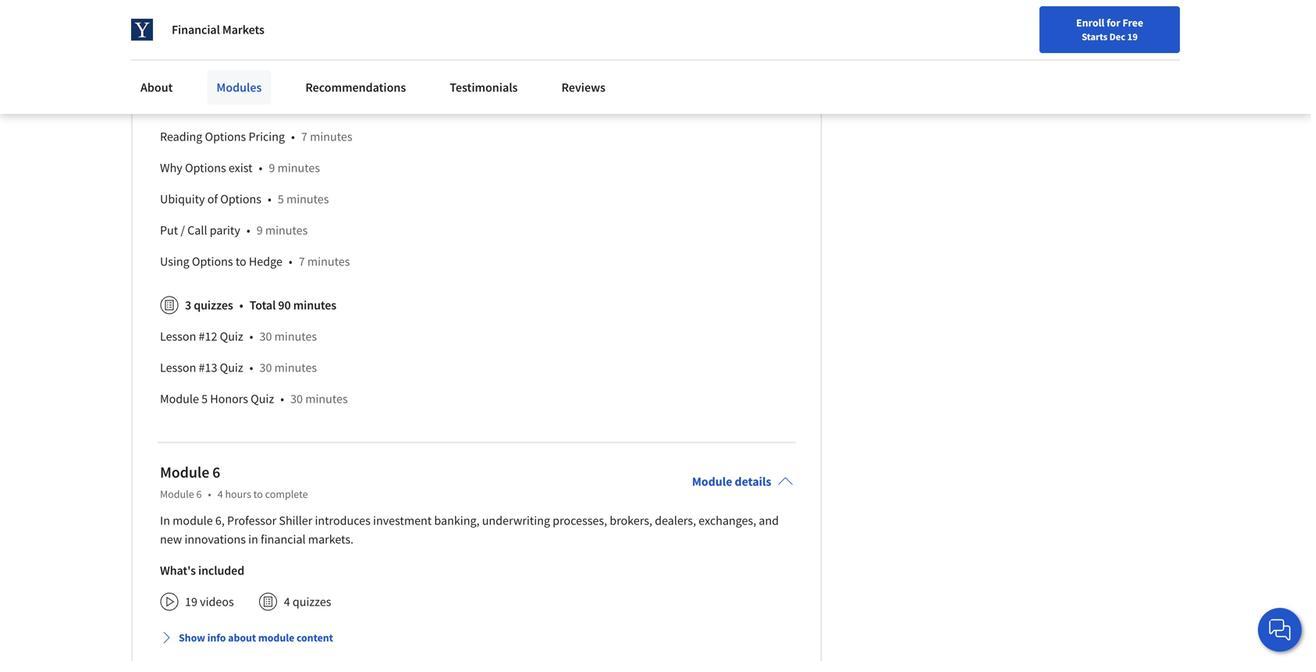 Task type: vqa. For each thing, say whether or not it's contained in the screenshot.
the right quizzes
yes



Task type: locate. For each thing, give the bounding box(es) containing it.
futures
[[212, 67, 251, 82]]

recommendations link
[[296, 70, 416, 105]]

0 horizontal spatial quizzes
[[194, 298, 233, 313]]

• up module 5 honors quiz • 30 minutes
[[250, 360, 253, 376]]

lesson left #12
[[160, 329, 196, 344]]

90
[[278, 298, 291, 313]]

0 horizontal spatial 9
[[257, 223, 263, 238]]

0 vertical spatial lesson
[[160, 329, 196, 344]]

financial
[[261, 532, 306, 547]]

options down overview
[[205, 129, 246, 145]]

module right about
[[258, 631, 295, 645]]

quiz right honors at the bottom left of the page
[[251, 391, 274, 407]]

quiz
[[220, 329, 243, 344], [220, 360, 243, 376], [251, 391, 274, 407]]

to right hours
[[254, 487, 263, 501]]

ubiquity of options • 5 minutes
[[160, 191, 329, 207]]

0 horizontal spatial module
[[173, 513, 213, 529]]

/
[[181, 223, 185, 238]]

dec
[[1110, 30, 1126, 43]]

9 right exist
[[269, 160, 275, 176]]

• down modules at top
[[259, 98, 263, 113]]

module left 6,
[[173, 513, 213, 529]]

0 horizontal spatial to
[[236, 254, 246, 270]]

what's included
[[160, 563, 244, 579]]

1 vertical spatial to
[[254, 487, 263, 501]]

quizzes
[[194, 298, 233, 313], [293, 594, 331, 610]]

to inside module 6 module 6 • 4 hours to complete
[[254, 487, 263, 501]]

30 up module 5 honors quiz • 30 minutes
[[260, 360, 272, 376]]

enroll
[[1077, 16, 1105, 30]]

lesson
[[160, 329, 196, 344], [160, 360, 196, 376]]

30 down lesson #13 quiz • 30 minutes
[[290, 391, 303, 407]]

module inside hide info about module content region
[[160, 391, 199, 407]]

19 down free
[[1128, 30, 1138, 43]]

0 vertical spatial 4
[[218, 487, 223, 501]]

2 vertical spatial quiz
[[251, 391, 274, 407]]

• left hours
[[208, 487, 211, 501]]

1 vertical spatial module
[[258, 631, 295, 645]]

testimonials
[[450, 80, 518, 95]]

1 horizontal spatial 9
[[269, 160, 275, 176]]

1 vertical spatial 9
[[257, 223, 263, 238]]

quiz right #13
[[220, 360, 243, 376]]

shiller
[[279, 513, 312, 529]]

show
[[179, 631, 205, 645]]

module
[[173, 513, 213, 529], [258, 631, 295, 645]]

1 vertical spatial lesson
[[160, 360, 196, 376]]

0 vertical spatial 9
[[269, 160, 275, 176]]

4 left hours
[[218, 487, 223, 501]]

3
[[185, 298, 191, 313]]

complete
[[265, 487, 308, 501]]

0 vertical spatial 30
[[260, 329, 272, 344]]

1 horizontal spatial module
[[258, 631, 295, 645]]

quizzes up content at the bottom left of page
[[293, 594, 331, 610]]

quizzes right 3
[[194, 298, 233, 313]]

None search field
[[223, 10, 597, 41]]

modules link
[[207, 70, 271, 105]]

2 lesson from the top
[[160, 360, 196, 376]]

dealers,
[[655, 513, 696, 529]]

exist
[[229, 160, 253, 176]]

0 horizontal spatial 19
[[185, 594, 197, 610]]

1 vertical spatial quizzes
[[293, 594, 331, 610]]

• right hedge at the left of the page
[[289, 254, 293, 270]]

options for using
[[192, 254, 233, 270]]

options for why
[[185, 160, 226, 176]]

minutes
[[276, 67, 319, 82], [278, 98, 320, 113], [310, 129, 353, 145], [278, 160, 320, 176], [286, 191, 329, 207], [265, 223, 308, 238], [308, 254, 350, 270], [293, 298, 337, 313], [275, 329, 317, 344], [275, 360, 317, 376], [305, 391, 348, 407]]

1 vertical spatial 6
[[196, 487, 202, 501]]

show info about module content
[[179, 631, 333, 645]]

ubiquity
[[160, 191, 205, 207]]

included
[[198, 563, 244, 579]]

and
[[759, 513, 779, 529]]

0 vertical spatial quizzes
[[194, 298, 233, 313]]

9 up using options to hedge • 7 minutes
[[257, 223, 263, 238]]

5 left honors at the bottom left of the page
[[201, 391, 208, 407]]

underwriting
[[482, 513, 550, 529]]

lesson for lesson #12 quiz
[[160, 329, 196, 344]]

1 vertical spatial 7
[[299, 254, 305, 270]]

details
[[735, 474, 772, 490]]

hide info about module content region
[[160, 0, 793, 421]]

recommendations
[[306, 80, 406, 95]]

yale university image
[[131, 19, 153, 41]]

options overview • 5 minutes
[[160, 98, 320, 113]]

pricing
[[249, 129, 285, 145]]

quizzes for 3 quizzes
[[194, 298, 233, 313]]

7 right the pricing
[[301, 129, 307, 145]]

6 up 6,
[[212, 463, 220, 482]]

4 up show info about module content
[[284, 594, 290, 610]]

put / call parity • 9 minutes
[[160, 223, 308, 238]]

reviews
[[562, 80, 606, 95]]

1 lesson from the top
[[160, 329, 196, 344]]

30 down total
[[260, 329, 272, 344]]

exchanges,
[[699, 513, 757, 529]]

lesson for lesson #13 quiz
[[160, 360, 196, 376]]

1 vertical spatial quiz
[[220, 360, 243, 376]]

0 vertical spatial 6
[[212, 463, 220, 482]]

5 right modules at top
[[267, 67, 274, 82]]

19
[[1128, 30, 1138, 43], [185, 594, 197, 610]]

6
[[212, 463, 220, 482], [196, 487, 202, 501]]

0 vertical spatial 19
[[1128, 30, 1138, 43]]

30 for lesson #12 quiz
[[260, 329, 272, 344]]

1 horizontal spatial 19
[[1128, 30, 1138, 43]]

5 down why options exist • 9 minutes on the left top of the page
[[278, 191, 284, 207]]

module
[[160, 391, 199, 407], [160, 463, 209, 482], [692, 474, 733, 490], [160, 487, 194, 501]]

7
[[301, 129, 307, 145], [299, 254, 305, 270]]

0 vertical spatial module
[[173, 513, 213, 529]]

using
[[160, 254, 189, 270]]

to
[[236, 254, 246, 270], [254, 487, 263, 501]]

6 left hours
[[196, 487, 202, 501]]

options down parity
[[192, 254, 233, 270]]

spi
[[160, 67, 177, 82]]

quiz right #12
[[220, 329, 243, 344]]

why options exist • 9 minutes
[[160, 160, 320, 176]]

30
[[260, 329, 272, 344], [260, 360, 272, 376], [290, 391, 303, 407]]

about link
[[131, 70, 182, 105]]

•
[[257, 67, 261, 82], [259, 98, 263, 113], [291, 129, 295, 145], [259, 160, 263, 176], [268, 191, 272, 207], [247, 223, 250, 238], [289, 254, 293, 270], [239, 298, 243, 313], [250, 329, 253, 344], [250, 360, 253, 376], [280, 391, 284, 407], [208, 487, 211, 501]]

about
[[141, 80, 173, 95]]

options up of
[[185, 160, 226, 176]]

6,
[[215, 513, 225, 529]]

0 horizontal spatial 6
[[196, 487, 202, 501]]

starts
[[1082, 30, 1108, 43]]

1 horizontal spatial to
[[254, 487, 263, 501]]

0 vertical spatial quiz
[[220, 329, 243, 344]]

1 horizontal spatial 4
[[284, 594, 290, 610]]

19 left videos
[[185, 594, 197, 610]]

1 horizontal spatial quizzes
[[293, 594, 331, 610]]

parity
[[210, 223, 240, 238]]

lesson left #13
[[160, 360, 196, 376]]

ffr
[[190, 67, 209, 82]]

0 horizontal spatial 4
[[218, 487, 223, 501]]

1 vertical spatial 30
[[260, 360, 272, 376]]

module inside in module 6, professor shiller introduces investment banking, underwriting processes, brokers, dealers, exchanges, and new innovations in financial markets.
[[173, 513, 213, 529]]

1 vertical spatial 19
[[185, 594, 197, 610]]

videos
[[200, 594, 234, 610]]

to left hedge at the left of the page
[[236, 254, 246, 270]]

module 5 honors quiz • 30 minutes
[[160, 391, 348, 407]]

content
[[297, 631, 333, 645]]

5
[[267, 67, 274, 82], [269, 98, 275, 113], [278, 191, 284, 207], [201, 391, 208, 407]]

0 vertical spatial to
[[236, 254, 246, 270]]

in
[[248, 532, 258, 547]]

quizzes for 4 quizzes
[[293, 594, 331, 610]]

7 right hedge at the left of the page
[[299, 254, 305, 270]]

quizzes inside hide info about module content region
[[194, 298, 233, 313]]

using options to hedge • 7 minutes
[[160, 254, 350, 270]]



Task type: describe. For each thing, give the bounding box(es) containing it.
1 vertical spatial 4
[[284, 594, 290, 610]]

show info about module content button
[[154, 624, 340, 652]]

show notifications image
[[1101, 20, 1119, 38]]

testimonials link
[[441, 70, 527, 105]]

module for 6
[[160, 463, 209, 482]]

put
[[160, 223, 178, 238]]

module details
[[692, 474, 772, 490]]

30 for lesson #13 quiz
[[260, 360, 272, 376]]

introduces
[[315, 513, 371, 529]]

why
[[160, 160, 182, 176]]

of
[[207, 191, 218, 207]]

innovations
[[185, 532, 246, 547]]

about
[[228, 631, 256, 645]]

&
[[180, 67, 187, 82]]

• down total
[[250, 329, 253, 344]]

banking,
[[434, 513, 480, 529]]

total
[[250, 298, 276, 313]]

4 inside module 6 module 6 • 4 hours to complete
[[218, 487, 223, 501]]

module for 5
[[160, 391, 199, 407]]

modules
[[217, 80, 262, 95]]

financial
[[172, 22, 220, 37]]

brokers,
[[610, 513, 653, 529]]

in module 6, professor shiller introduces investment banking, underwriting processes, brokers, dealers, exchanges, and new innovations in financial markets.
[[160, 513, 779, 547]]

0 vertical spatial 7
[[301, 129, 307, 145]]

to inside hide info about module content region
[[236, 254, 246, 270]]

chat with us image
[[1268, 618, 1293, 642]]

lesson #12 quiz • 30 minutes
[[160, 329, 317, 344]]

english
[[1012, 18, 1050, 33]]

options down about
[[160, 98, 201, 113]]

for
[[1107, 16, 1121, 30]]

• left total
[[239, 298, 243, 313]]

markets.
[[308, 532, 354, 547]]

reading
[[160, 129, 202, 145]]

4 quizzes
[[284, 594, 331, 610]]

options right of
[[220, 191, 261, 207]]

module for details
[[692, 474, 733, 490]]

lesson #13 quiz • 30 minutes
[[160, 360, 317, 376]]

#13
[[199, 360, 217, 376]]

options for reading
[[205, 129, 246, 145]]

• inside module 6 module 6 • 4 hours to complete
[[208, 487, 211, 501]]

quiz for lesson #12 quiz
[[220, 329, 243, 344]]

investment
[[373, 513, 432, 529]]

professor
[[227, 513, 277, 529]]

english button
[[984, 0, 1078, 51]]

call
[[187, 223, 207, 238]]

processes,
[[553, 513, 607, 529]]

hedge
[[249, 254, 283, 270]]

19 videos
[[185, 594, 234, 610]]

info
[[207, 631, 226, 645]]

5 up the pricing
[[269, 98, 275, 113]]

#12
[[199, 329, 217, 344]]

• total 90 minutes
[[239, 298, 337, 313]]

quiz for lesson #13 quiz
[[220, 360, 243, 376]]

• right exist
[[259, 160, 263, 176]]

1 horizontal spatial 6
[[212, 463, 220, 482]]

markets
[[222, 22, 264, 37]]

• right parity
[[247, 223, 250, 238]]

financial markets
[[172, 22, 264, 37]]

• right honors at the bottom left of the page
[[280, 391, 284, 407]]

module inside dropdown button
[[258, 631, 295, 645]]

• right futures
[[257, 67, 261, 82]]

new
[[160, 532, 182, 547]]

3 quizzes
[[185, 298, 233, 313]]

hours
[[225, 487, 251, 501]]

• down why options exist • 9 minutes on the left top of the page
[[268, 191, 272, 207]]

module 6 module 6 • 4 hours to complete
[[160, 463, 308, 501]]

free
[[1123, 16, 1144, 30]]

honors
[[210, 391, 248, 407]]

• right the pricing
[[291, 129, 295, 145]]

spi & ffr futures • 5 minutes
[[160, 67, 319, 82]]

in
[[160, 513, 170, 529]]

2 vertical spatial 30
[[290, 391, 303, 407]]

reviews link
[[552, 70, 615, 105]]

what's
[[160, 563, 196, 579]]

enroll for free starts dec 19
[[1077, 16, 1144, 43]]

19 inside enroll for free starts dec 19
[[1128, 30, 1138, 43]]

reading options pricing • 7 minutes
[[160, 129, 353, 145]]

overview
[[204, 98, 253, 113]]



